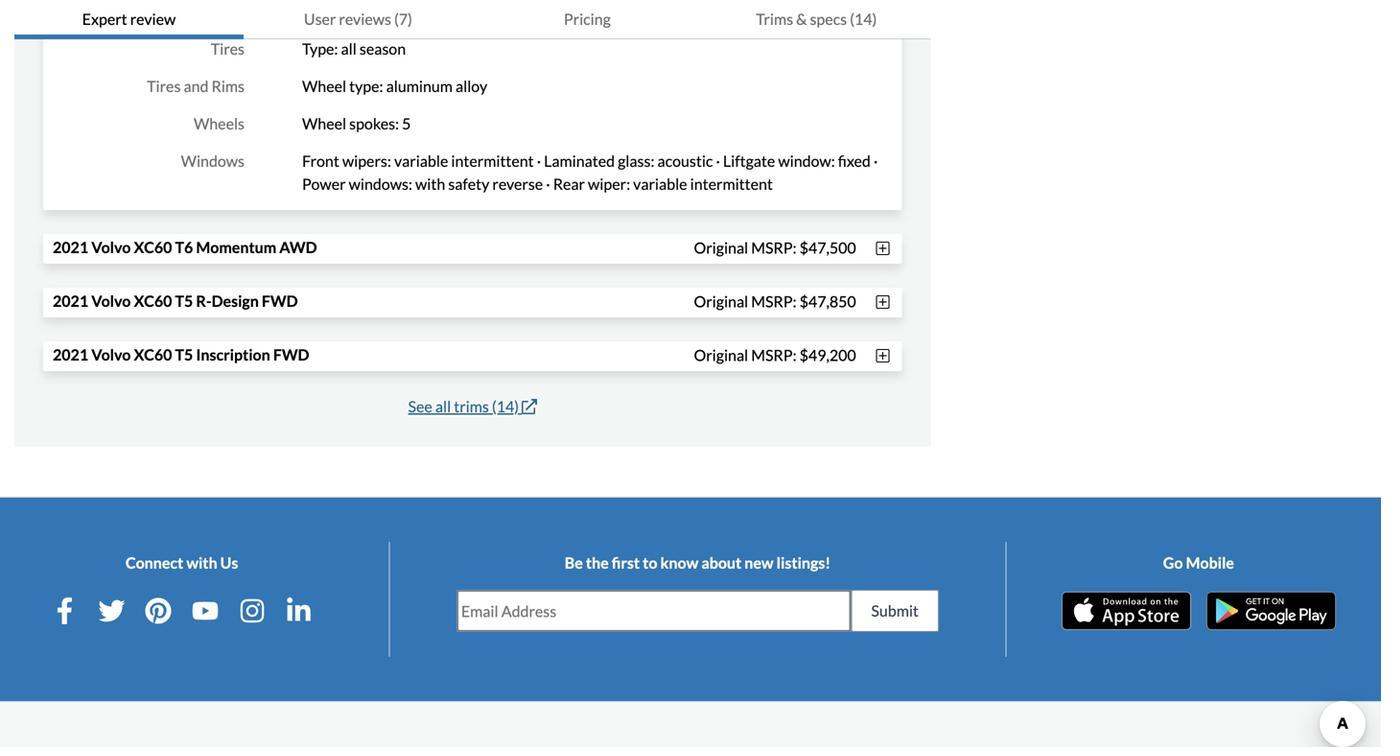 Task type: locate. For each thing, give the bounding box(es) containing it.
connect with us
[[126, 554, 238, 572]]

wheel up front
[[302, 114, 346, 133]]

original up original msrp: $47,850
[[694, 238, 749, 257]]

xc60 left r-
[[134, 292, 172, 310]]

volvo
[[91, 238, 131, 257], [91, 292, 131, 310], [91, 345, 131, 364]]

reverse
[[493, 175, 543, 193]]

3 2021 from the top
[[53, 345, 88, 364]]

variable down 5
[[394, 152, 448, 170]]

wheel spokes: 5
[[302, 114, 411, 133]]

tires
[[211, 39, 245, 58], [147, 77, 181, 95]]

submit button
[[852, 590, 939, 632]]

instagram image
[[239, 598, 266, 625]]

· up reverse
[[537, 152, 541, 170]]

t5
[[175, 292, 193, 310], [175, 345, 193, 364]]

(14) left the external link icon
[[492, 397, 519, 416]]

tires up 'rims'
[[211, 39, 245, 58]]

original down original msrp: $47,850
[[694, 346, 749, 364]]

1 horizontal spatial intermittent
[[691, 175, 773, 193]]

0 vertical spatial variable
[[394, 152, 448, 170]]

see all trims (14) link
[[408, 397, 538, 416]]

2 vertical spatial volvo
[[91, 345, 131, 364]]

3 volvo from the top
[[91, 345, 131, 364]]

msrp: up original msrp: $47,850
[[752, 238, 797, 257]]

1 vertical spatial plus square image
[[874, 295, 893, 310]]

1 msrp: from the top
[[752, 238, 797, 257]]

1 horizontal spatial (14)
[[850, 10, 877, 28]]

wheel
[[302, 77, 346, 95], [302, 114, 346, 133]]

fixed
[[838, 152, 871, 170]]

windows
[[181, 152, 245, 170]]

original up original msrp: $49,200
[[694, 292, 749, 311]]

3 msrp: from the top
[[752, 346, 797, 364]]

1 t5 from the top
[[175, 292, 193, 310]]

0 vertical spatial tires
[[211, 39, 245, 58]]

volvo for 2021 volvo xc60 t6 momentum awd
[[91, 238, 131, 257]]

msrp: down original msrp: $47,850
[[752, 346, 797, 364]]

(14) inside tab
[[850, 10, 877, 28]]

$47,850
[[800, 292, 857, 311]]

1 original from the top
[[694, 238, 749, 257]]

xc60 left the t6
[[134, 238, 172, 257]]

1 2021 from the top
[[53, 238, 88, 257]]

awd
[[280, 238, 317, 257]]

be the first to know about new listings!
[[565, 554, 831, 572]]

all
[[341, 39, 357, 58], [436, 397, 451, 416]]

1 vertical spatial original
[[694, 292, 749, 311]]

plus square image right $49,200
[[874, 348, 893, 364]]

0 horizontal spatial tires
[[147, 77, 181, 95]]

1 vertical spatial msrp:
[[752, 292, 797, 311]]

with left safety
[[416, 175, 445, 193]]

1 wheel from the top
[[302, 77, 346, 95]]

youtube image
[[192, 598, 219, 625]]

1 vertical spatial tires
[[147, 77, 181, 95]]

momentum
[[196, 238, 277, 257]]

0 vertical spatial msrp:
[[752, 238, 797, 257]]

1 plus square image from the top
[[874, 241, 893, 256]]

0 vertical spatial all
[[341, 39, 357, 58]]

plus square image right $47,500
[[874, 241, 893, 256]]

connect
[[126, 554, 184, 572]]

xc60 down 2021 volvo xc60 t5 r-design fwd
[[134, 345, 172, 364]]

plus square image
[[874, 241, 893, 256], [874, 295, 893, 310], [874, 348, 893, 364]]

user
[[304, 10, 336, 28]]

wheel for wheel spokes: 5
[[302, 114, 346, 133]]

1 vertical spatial t5
[[175, 345, 193, 364]]

intermittent up safety
[[451, 152, 534, 170]]

1 xc60 from the top
[[134, 238, 172, 257]]

(14) right specs
[[850, 10, 877, 28]]

trims & specs (14)
[[756, 10, 877, 28]]

and
[[184, 77, 209, 95]]

r-
[[196, 292, 212, 310]]

2 vertical spatial original
[[694, 346, 749, 364]]

1 vertical spatial (14)
[[492, 397, 519, 416]]

2 xc60 from the top
[[134, 292, 172, 310]]

1 vertical spatial with
[[186, 554, 217, 572]]

0 vertical spatial intermittent
[[451, 152, 534, 170]]

2 vertical spatial xc60
[[134, 345, 172, 364]]

2021 volvo xc60 t5 r-design fwd
[[53, 292, 298, 310]]

intermittent
[[451, 152, 534, 170], [691, 175, 773, 193]]

1 vertical spatial wheel
[[302, 114, 346, 133]]

pricing
[[564, 10, 611, 28]]

0 horizontal spatial intermittent
[[451, 152, 534, 170]]

0 vertical spatial plus square image
[[874, 241, 893, 256]]

0 vertical spatial original
[[694, 238, 749, 257]]

tires left and
[[147, 77, 181, 95]]

mobile
[[1187, 554, 1235, 572]]

t5 for r-
[[175, 292, 193, 310]]

(14) for trims & specs (14)
[[850, 10, 877, 28]]

volvo up 2021 volvo xc60 t5 inscription fwd
[[91, 292, 131, 310]]

the
[[586, 554, 609, 572]]

variable
[[394, 152, 448, 170], [633, 175, 688, 193]]

all right see on the left bottom of page
[[436, 397, 451, 416]]

fwd right "design"
[[262, 292, 298, 310]]

1 horizontal spatial with
[[416, 175, 445, 193]]

0 vertical spatial xc60
[[134, 238, 172, 257]]

know
[[661, 554, 699, 572]]

plus square image right $47,850
[[874, 295, 893, 310]]

intermittent down liftgate
[[691, 175, 773, 193]]

variable down glass: at left top
[[633, 175, 688, 193]]

1 vertical spatial intermittent
[[691, 175, 773, 193]]

rims
[[212, 77, 245, 95]]

original msrp: $47,850
[[694, 292, 857, 311]]

with
[[416, 175, 445, 193], [186, 554, 217, 572]]

msrp:
[[752, 238, 797, 257], [752, 292, 797, 311], [752, 346, 797, 364]]

2 msrp: from the top
[[752, 292, 797, 311]]

plus square image for $47,850
[[874, 295, 893, 310]]

3 xc60 from the top
[[134, 345, 172, 364]]

0 horizontal spatial (14)
[[492, 397, 519, 416]]

with left us
[[186, 554, 217, 572]]

volvo left the t6
[[91, 238, 131, 257]]

tires for tires and rims
[[147, 77, 181, 95]]

original
[[694, 238, 749, 257], [694, 292, 749, 311], [694, 346, 749, 364]]

inscription
[[196, 345, 270, 364]]

see all trims (14)
[[408, 397, 519, 416]]

·
[[537, 152, 541, 170], [716, 152, 720, 170], [874, 152, 878, 170], [546, 175, 550, 193]]

0 horizontal spatial with
[[186, 554, 217, 572]]

laminated
[[544, 152, 615, 170]]

0 vertical spatial (14)
[[850, 10, 877, 28]]

fwd right the inscription
[[273, 345, 309, 364]]

wheel down type:
[[302, 77, 346, 95]]

1 vertical spatial volvo
[[91, 292, 131, 310]]

2 wheel from the top
[[302, 114, 346, 133]]

2 original from the top
[[694, 292, 749, 311]]

3 plus square image from the top
[[874, 348, 893, 364]]

2 vertical spatial 2021
[[53, 345, 88, 364]]

facebook image
[[51, 598, 78, 625]]

be
[[565, 554, 583, 572]]

0 vertical spatial wheel
[[302, 77, 346, 95]]

1 vertical spatial all
[[436, 397, 451, 416]]

liftgate
[[723, 152, 776, 170]]

season
[[360, 39, 406, 58]]

fwd
[[262, 292, 298, 310], [273, 345, 309, 364]]

1 volvo from the top
[[91, 238, 131, 257]]

msrp: up original msrp: $49,200
[[752, 292, 797, 311]]

2 2021 from the top
[[53, 292, 88, 310]]

Email Address email field
[[458, 591, 851, 631]]

specs
[[810, 10, 847, 28]]

1 vertical spatial 2021
[[53, 292, 88, 310]]

1 horizontal spatial tires
[[211, 39, 245, 58]]

2021 for 2021 volvo xc60 t5 inscription fwd
[[53, 345, 88, 364]]

pricing tab
[[473, 0, 702, 39]]

tires for tires
[[211, 39, 245, 58]]

2021 for 2021 volvo xc60 t5 r-design fwd
[[53, 292, 88, 310]]

0 vertical spatial volvo
[[91, 238, 131, 257]]

0 vertical spatial t5
[[175, 292, 193, 310]]

&
[[797, 10, 807, 28]]

2 t5 from the top
[[175, 345, 193, 364]]

go mobile
[[1164, 554, 1235, 572]]

wheel for wheel type: aluminum alloy
[[302, 77, 346, 95]]

2 vertical spatial msrp:
[[752, 346, 797, 364]]

t5 left the inscription
[[175, 345, 193, 364]]

2021
[[53, 238, 88, 257], [53, 292, 88, 310], [53, 345, 88, 364]]

2021 volvo xc60 t5 inscription fwd
[[53, 345, 309, 364]]

5
[[402, 114, 411, 133]]

tab list containing expert review
[[14, 0, 931, 39]]

(7)
[[394, 10, 413, 28]]

plus square image for $47,500
[[874, 241, 893, 256]]

1 horizontal spatial variable
[[633, 175, 688, 193]]

3 original from the top
[[694, 346, 749, 364]]

0 vertical spatial with
[[416, 175, 445, 193]]

aluminum
[[386, 77, 453, 95]]

all right type:
[[341, 39, 357, 58]]

tires and rims
[[147, 77, 245, 95]]

xc60
[[134, 238, 172, 257], [134, 292, 172, 310], [134, 345, 172, 364]]

user reviews (7) tab
[[244, 0, 473, 39]]

t5 left r-
[[175, 292, 193, 310]]

tab list
[[14, 0, 931, 39]]

2 volvo from the top
[[91, 292, 131, 310]]

(14)
[[850, 10, 877, 28], [492, 397, 519, 416]]

alloy
[[456, 77, 488, 95]]

0 vertical spatial 2021
[[53, 238, 88, 257]]

with inside front wipers: variable intermittent · laminated glass: acoustic · liftgate window: fixed · power windows: with safety reverse · rear wiper: variable intermittent
[[416, 175, 445, 193]]

1 vertical spatial xc60
[[134, 292, 172, 310]]

1 vertical spatial variable
[[633, 175, 688, 193]]

2 vertical spatial plus square image
[[874, 348, 893, 364]]

2 plus square image from the top
[[874, 295, 893, 310]]

wiper:
[[588, 175, 631, 193]]

1 horizontal spatial all
[[436, 397, 451, 416]]

0 horizontal spatial all
[[341, 39, 357, 58]]

volvo down 2021 volvo xc60 t5 r-design fwd
[[91, 345, 131, 364]]



Task type: vqa. For each thing, say whether or not it's contained in the screenshot.
They
no



Task type: describe. For each thing, give the bounding box(es) containing it.
0 vertical spatial fwd
[[262, 292, 298, 310]]

original for original msrp: $47,500
[[694, 238, 749, 257]]

go
[[1164, 554, 1184, 572]]

trims
[[454, 397, 489, 416]]

$47,500
[[800, 238, 857, 257]]

glass:
[[618, 152, 655, 170]]

spokes:
[[349, 114, 399, 133]]

volvo for 2021 volvo xc60 t5 inscription fwd
[[91, 345, 131, 364]]

type:
[[302, 39, 338, 58]]

xc60 for r-
[[134, 292, 172, 310]]

power
[[302, 175, 346, 193]]

wheels
[[194, 114, 245, 133]]

· left liftgate
[[716, 152, 720, 170]]

plus square image for $49,200
[[874, 348, 893, 364]]

to
[[643, 554, 658, 572]]

pinterest image
[[145, 598, 172, 625]]

window:
[[779, 152, 836, 170]]

listings!
[[777, 554, 831, 572]]

front wipers: variable intermittent · laminated glass: acoustic · liftgate window: fixed · power windows: with safety reverse · rear wiper: variable intermittent
[[302, 152, 878, 193]]

original msrp: $49,200
[[694, 346, 857, 364]]

xc60 for inscription
[[134, 345, 172, 364]]

2021 for 2021 volvo xc60 t6 momentum awd
[[53, 238, 88, 257]]

review
[[130, 10, 176, 28]]

submit
[[872, 602, 919, 620]]

msrp: for $47,500
[[752, 238, 797, 257]]

volvo for 2021 volvo xc60 t5 r-design fwd
[[91, 292, 131, 310]]

external link image
[[522, 399, 538, 415]]

all for see
[[436, 397, 451, 416]]

download on the app store image
[[1062, 592, 1192, 630]]

acoustic
[[658, 152, 713, 170]]

type: all season
[[302, 39, 406, 58]]

user reviews (7)
[[304, 10, 413, 28]]

see
[[408, 397, 433, 416]]

· right fixed in the right of the page
[[874, 152, 878, 170]]

wheel type: aluminum alloy
[[302, 77, 488, 95]]

0 horizontal spatial variable
[[394, 152, 448, 170]]

1 vertical spatial fwd
[[273, 345, 309, 364]]

msrp: for $47,850
[[752, 292, 797, 311]]

twitter image
[[98, 598, 125, 625]]

type:
[[349, 77, 383, 95]]

t6
[[175, 238, 193, 257]]

windows:
[[349, 175, 413, 193]]

expert review
[[82, 10, 176, 28]]

trims
[[756, 10, 794, 28]]

trims & specs (14) tab
[[702, 0, 931, 39]]

original for original msrp: $47,850
[[694, 292, 749, 311]]

$49,200
[[800, 346, 857, 364]]

all for type:
[[341, 39, 357, 58]]

new
[[745, 554, 774, 572]]

reviews
[[339, 10, 391, 28]]

rear
[[553, 175, 585, 193]]

original for original msrp: $49,200
[[694, 346, 749, 364]]

about
[[702, 554, 742, 572]]

expert review tab
[[14, 0, 244, 39]]

expert
[[82, 10, 127, 28]]

msrp: for $49,200
[[752, 346, 797, 364]]

2021 volvo xc60 t6 momentum awd
[[53, 238, 317, 257]]

safety
[[448, 175, 490, 193]]

· left the rear
[[546, 175, 550, 193]]

us
[[220, 554, 238, 572]]

xc60 for momentum
[[134, 238, 172, 257]]

linkedin image
[[286, 598, 312, 625]]

design
[[212, 292, 259, 310]]

get it on google play image
[[1207, 592, 1337, 630]]

wipers:
[[342, 152, 391, 170]]

front
[[302, 152, 339, 170]]

(14) for see all trims (14)
[[492, 397, 519, 416]]

first
[[612, 554, 640, 572]]

t5 for inscription
[[175, 345, 193, 364]]

original msrp: $47,500
[[694, 238, 857, 257]]



